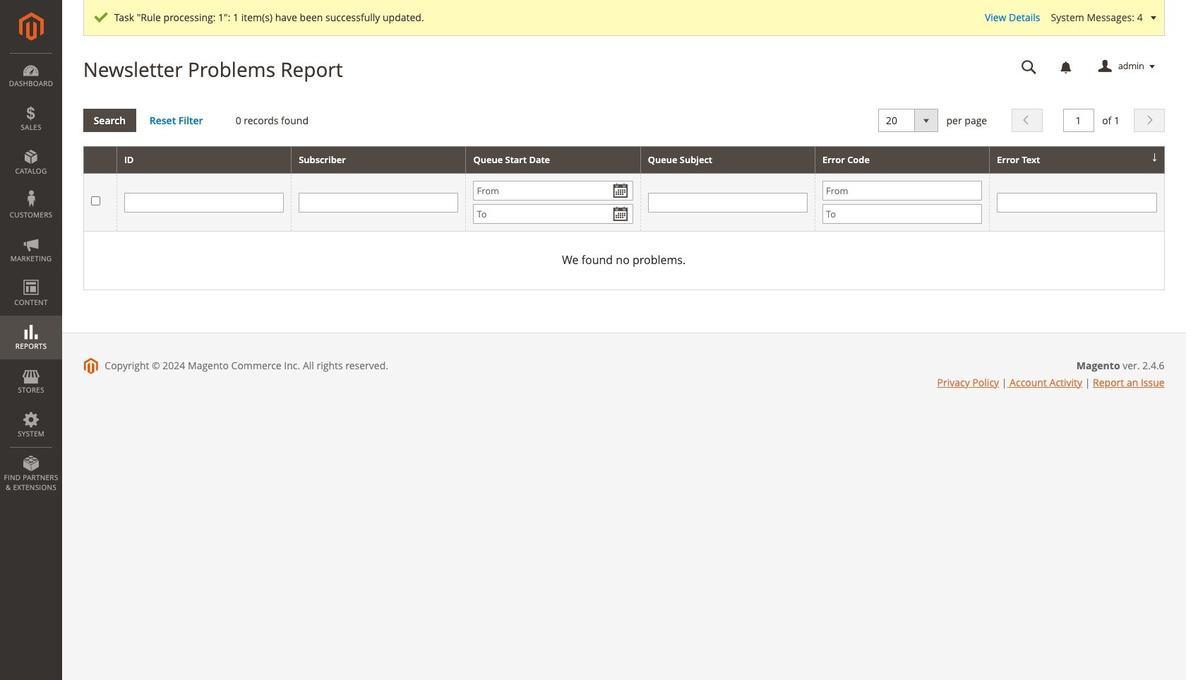 Task type: locate. For each thing, give the bounding box(es) containing it.
None checkbox
[[91, 196, 100, 206]]

None text field
[[1064, 109, 1095, 132], [648, 193, 808, 212], [998, 193, 1158, 212], [1064, 109, 1095, 132], [648, 193, 808, 212], [998, 193, 1158, 212]]

menu bar
[[0, 53, 62, 500]]

None text field
[[1012, 54, 1047, 79], [124, 193, 284, 212], [299, 193, 459, 212], [1012, 54, 1047, 79], [124, 193, 284, 212], [299, 193, 459, 212]]

From text field
[[474, 181, 633, 201]]



Task type: describe. For each thing, give the bounding box(es) containing it.
To text field
[[823, 204, 983, 224]]

From text field
[[823, 181, 983, 201]]

To text field
[[474, 204, 633, 224]]

magento admin panel image
[[19, 12, 43, 41]]



Task type: vqa. For each thing, say whether or not it's contained in the screenshot.
text field
yes



